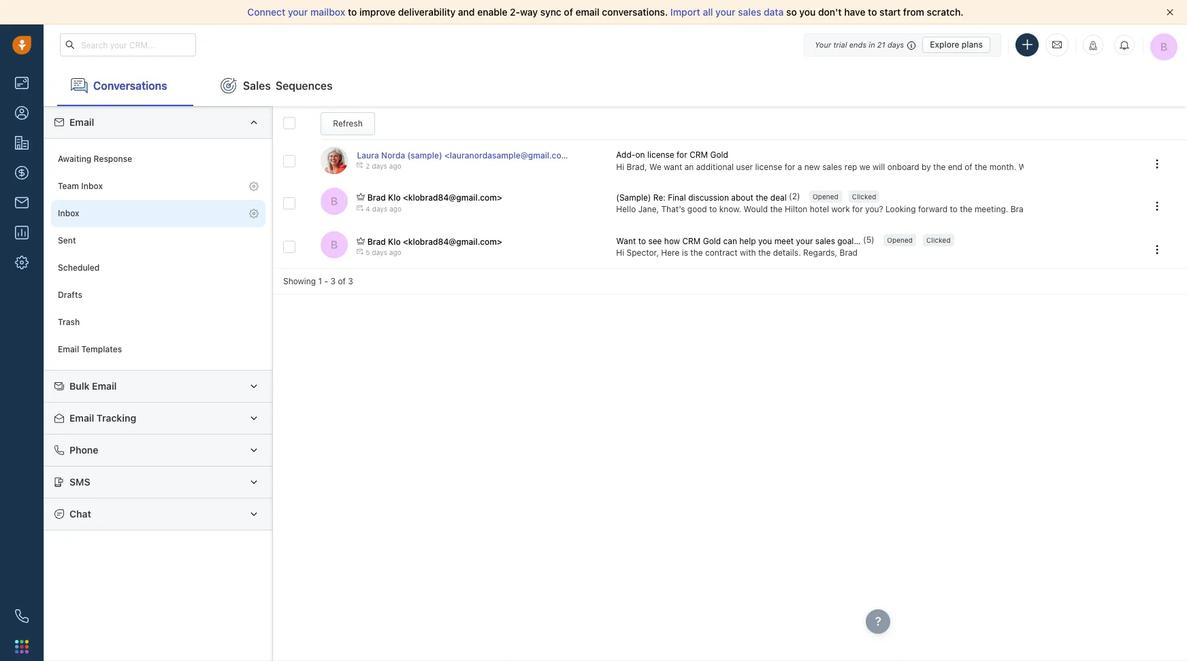 Task type: describe. For each thing, give the bounding box(es) containing it.
incoming image
[[357, 162, 364, 169]]

re:
[[654, 192, 666, 203]]

sales
[[243, 79, 271, 92]]

scratch.
[[927, 6, 964, 18]]

sms
[[69, 477, 90, 488]]

brad down goals?
[[840, 248, 858, 258]]

0 vertical spatial ago
[[389, 162, 402, 171]]

awaiting
[[58, 154, 91, 164]]

explore
[[930, 39, 960, 49]]

0 vertical spatial inbox
[[81, 181, 103, 192]]

outgoing image
[[357, 248, 364, 255]]

crm for for
[[690, 150, 708, 160]]

1 horizontal spatial you
[[800, 6, 816, 18]]

ago for want to see how crm gold can help you meet your sales goals? (5)
[[389, 248, 402, 256]]

sales for new
[[823, 162, 843, 172]]

refresh button
[[321, 112, 375, 135]]

soon.
[[1087, 162, 1108, 172]]

to right mailbox
[[348, 6, 357, 18]]

phone element
[[8, 603, 35, 631]]

add-on license for crm gold hi brad, we want an additional user license for a new sales rep we will onboard by the end of the month. will share details soon. regards, laura
[[617, 150, 1168, 172]]

phone
[[69, 445, 98, 456]]

brad klo <klobrad84@gmail.com> for want
[[368, 237, 502, 247]]

hotel
[[810, 204, 829, 214]]

will
[[873, 162, 886, 172]]

1
[[318, 277, 322, 287]]

have
[[845, 6, 866, 18]]

email
[[576, 6, 600, 18]]

about
[[732, 192, 754, 203]]

you?
[[866, 204, 884, 214]]

awaiting response
[[58, 154, 132, 164]]

forward
[[919, 204, 948, 214]]

import all your sales data link
[[671, 6, 787, 18]]

trash link
[[51, 309, 266, 336]]

import
[[671, 6, 701, 18]]

data
[[764, 6, 784, 18]]

sales sequences link
[[207, 65, 346, 106]]

meet
[[775, 236, 794, 246]]

the right the 'by'
[[934, 162, 946, 172]]

on
[[636, 150, 645, 160]]

the left the meeting. at the right of page
[[960, 204, 973, 214]]

know.
[[720, 204, 742, 214]]

brad up 5 days ago
[[368, 237, 386, 247]]

we
[[860, 162, 871, 172]]

team inbox link
[[51, 173, 266, 200]]

enable
[[478, 6, 508, 18]]

ago for (sample) re: final discussion about the deal (2)
[[390, 205, 402, 213]]

(sample) re: final discussion about the deal button
[[617, 192, 789, 203]]

sent
[[58, 236, 76, 246]]

1 vertical spatial for
[[785, 162, 796, 172]]

discussion
[[689, 192, 729, 203]]

0 horizontal spatial of
[[338, 277, 346, 287]]

2 3 from the left
[[348, 277, 353, 287]]

good
[[688, 204, 707, 214]]

1 horizontal spatial of
[[564, 6, 573, 18]]

<klobrad84@gmail.com> for (sample)
[[403, 193, 502, 203]]

see
[[649, 236, 662, 246]]

klo for (sample) re: final discussion about the deal (2)
[[388, 193, 401, 203]]

send email image
[[1053, 39, 1062, 51]]

share
[[1036, 162, 1057, 172]]

0 horizontal spatial license
[[648, 150, 675, 160]]

days for add-on license for crm gold
[[372, 162, 387, 171]]

days right the 21
[[888, 40, 904, 49]]

trial
[[834, 40, 848, 49]]

mailbox
[[311, 6, 345, 18]]

drafts
[[58, 290, 82, 301]]

contract
[[706, 248, 738, 258]]

to down discussion
[[710, 204, 717, 214]]

a
[[798, 162, 802, 172]]

clicked for work
[[852, 193, 877, 201]]

of inside add-on license for crm gold hi brad, we want an additional user license for a new sales rep we will onboard by the end of the month. will share details soon. regards, laura
[[965, 162, 973, 172]]

email for email templates
[[58, 345, 79, 355]]

gold for for
[[711, 150, 729, 160]]

2-
[[510, 6, 520, 18]]

opened for (5)
[[887, 237, 913, 245]]

end
[[948, 162, 963, 172]]

1 3 from the left
[[331, 277, 336, 287]]

hilton
[[785, 204, 808, 214]]

2 vertical spatial for
[[853, 204, 863, 214]]

0 vertical spatial for
[[677, 150, 688, 160]]

regards, inside add-on license for crm gold hi brad, we want an additional user license for a new sales rep we will onboard by the end of the month. will share details soon. regards, laura
[[1110, 162, 1144, 172]]

user
[[736, 162, 753, 172]]

1 vertical spatial license
[[756, 162, 783, 172]]

deal
[[771, 192, 787, 203]]

refresh
[[333, 118, 363, 128]]

the left month.
[[975, 162, 988, 172]]

in
[[869, 40, 876, 49]]

norda
[[381, 151, 405, 161]]

laura norda (sample) <lauranordasample@gmail.com> link
[[357, 151, 574, 161]]

you inside the want to see how crm gold can help you meet your sales goals? (5)
[[759, 236, 772, 246]]

explore plans link
[[923, 36, 991, 53]]

laura norda (sample) <lauranordasample@gmail.com>
[[357, 151, 574, 161]]

freshworks switcher image
[[15, 641, 29, 654]]

-
[[324, 277, 328, 287]]

don't
[[819, 6, 842, 18]]

brad,
[[627, 162, 647, 172]]

sync
[[541, 6, 562, 18]]

the inside (sample) re: final discussion about the deal (2)
[[756, 192, 768, 203]]

gold for how
[[703, 236, 721, 246]]

work
[[832, 204, 850, 214]]

new
[[805, 162, 821, 172]]

the right with
[[759, 248, 771, 258]]

ends
[[850, 40, 867, 49]]

sent link
[[51, 227, 266, 255]]

will
[[1019, 162, 1033, 172]]

want to see how crm gold can help you meet your sales goals? (5)
[[617, 235, 875, 246]]

Search your CRM... text field
[[60, 33, 196, 57]]

email for email
[[69, 116, 94, 128]]

bulk email
[[69, 381, 117, 392]]

to left start
[[868, 6, 877, 18]]

connect your mailbox to improve deliverability and enable 2-way sync of email conversations. import all your sales data so you don't have to start from scratch.
[[247, 6, 964, 18]]

0 horizontal spatial your
[[288, 6, 308, 18]]

scheduled
[[58, 263, 100, 273]]

the down "deal"
[[770, 204, 783, 214]]

want
[[664, 162, 683, 172]]

add-
[[617, 150, 636, 160]]

crm for how
[[683, 236, 701, 246]]

(2)
[[789, 192, 800, 202]]

plans
[[962, 39, 983, 49]]

days for (sample) re: final discussion about the deal
[[372, 205, 388, 213]]

showing 1 - 3 of 3
[[283, 277, 353, 287]]

team
[[58, 181, 79, 192]]

sales sequences
[[243, 79, 333, 92]]



Task type: vqa. For each thing, say whether or not it's contained in the screenshot.
leftmost Groups
no



Task type: locate. For each thing, give the bounding box(es) containing it.
1 vertical spatial of
[[965, 162, 973, 172]]

0 vertical spatial sales
[[738, 6, 762, 18]]

1 <klobrad84@gmail.com> from the top
[[403, 193, 502, 203]]

details.
[[773, 248, 801, 258]]

2 days ago
[[366, 162, 402, 171]]

brad klo <klobrad84@gmail.com> for (sample)
[[368, 193, 502, 203]]

1 vertical spatial <klobrad84@gmail.com>
[[403, 237, 502, 247]]

1 vertical spatial regards,
[[804, 248, 838, 258]]

email tracking
[[69, 413, 136, 424]]

conversations link
[[57, 65, 193, 106]]

brad klo <klobrad84@gmail.com> up 5 days ago
[[368, 237, 502, 247]]

brad klo <klobrad84@gmail.com> down (sample)
[[368, 193, 502, 203]]

rep
[[845, 162, 858, 172]]

your
[[815, 40, 832, 49]]

2 vertical spatial sales
[[816, 236, 836, 246]]

connect
[[247, 6, 286, 18]]

1 horizontal spatial clicked
[[927, 237, 951, 245]]

(sample)
[[408, 151, 443, 161]]

0 vertical spatial license
[[648, 150, 675, 160]]

0 vertical spatial opened
[[813, 193, 839, 201]]

of right end
[[965, 162, 973, 172]]

conversations
[[93, 79, 167, 92]]

gold inside add-on license for crm gold hi brad, we want an additional user license for a new sales rep we will onboard by the end of the month. will share details soon. regards, laura
[[711, 150, 729, 160]]

want to see how crm gold can help you meet your sales goals? link
[[617, 235, 864, 247]]

sales for your
[[738, 6, 762, 18]]

your left mailbox
[[288, 6, 308, 18]]

4
[[366, 205, 370, 213]]

email up phone
[[69, 413, 94, 424]]

of right -
[[338, 277, 346, 287]]

details
[[1059, 162, 1085, 172]]

1 horizontal spatial 3
[[348, 277, 353, 287]]

email right "bulk" in the bottom of the page
[[92, 381, 117, 392]]

way
[[520, 6, 538, 18]]

for left a
[[785, 162, 796, 172]]

connect your mailbox link
[[247, 6, 348, 18]]

gold up additional
[[711, 150, 729, 160]]

1 vertical spatial gold
[[703, 236, 721, 246]]

awaiting response link
[[51, 146, 266, 173]]

1 horizontal spatial laura
[[1147, 162, 1168, 172]]

0 vertical spatial regards,
[[1110, 162, 1144, 172]]

of
[[564, 6, 573, 18], [965, 162, 973, 172], [338, 277, 346, 287]]

0 vertical spatial brad klo <klobrad84@gmail.com>
[[368, 193, 502, 203]]

laura inside add-on license for crm gold hi brad, we want an additional user license for a new sales rep we will onboard by the end of the month. will share details soon. regards, laura
[[1147, 162, 1168, 172]]

ago right 4
[[390, 205, 402, 213]]

clicked up you? on the top of page
[[852, 193, 877, 201]]

to inside the want to see how crm gold can help you meet your sales goals? (5)
[[639, 236, 646, 246]]

with
[[740, 248, 756, 258]]

what's new image
[[1089, 41, 1098, 50]]

you right help
[[759, 236, 772, 246]]

of right sync
[[564, 6, 573, 18]]

can
[[724, 236, 737, 246]]

so
[[787, 6, 797, 18]]

hi inside add-on license for crm gold hi brad, we want an additional user license for a new sales rep we will onboard by the end of the month. will share details soon. regards, laura
[[617, 162, 625, 172]]

and
[[458, 6, 475, 18]]

crm inside the want to see how crm gold can help you meet your sales goals? (5)
[[683, 236, 701, 246]]

0 vertical spatial of
[[564, 6, 573, 18]]

klo for want to see how crm gold can help you meet your sales goals? (5)
[[388, 237, 401, 247]]

your inside the want to see how crm gold can help you meet your sales goals? (5)
[[796, 236, 813, 246]]

your right meet
[[796, 236, 813, 246]]

sales inside add-on license for crm gold hi brad, we want an additional user license for a new sales rep we will onboard by the end of the month. will share details soon. regards, laura
[[823, 162, 843, 172]]

sales left the data
[[738, 6, 762, 18]]

for up an at the right of the page
[[677, 150, 688, 160]]

0 horizontal spatial laura
[[357, 151, 379, 161]]

email for email tracking
[[69, 413, 94, 424]]

tab list
[[44, 65, 1188, 106]]

1 vertical spatial inbox
[[58, 209, 79, 219]]

(sample) re: final discussion about the deal link
[[617, 192, 789, 203]]

brad klo <klobrad84@gmail.com>
[[368, 193, 502, 203], [368, 237, 502, 247]]

0 vertical spatial crm
[[690, 150, 708, 160]]

for
[[677, 150, 688, 160], [785, 162, 796, 172], [853, 204, 863, 214]]

from
[[904, 6, 925, 18]]

1 horizontal spatial for
[[785, 162, 796, 172]]

1 vertical spatial brad klo <klobrad84@gmail.com>
[[368, 237, 502, 247]]

laura up 2
[[357, 151, 379, 161]]

laura
[[357, 151, 379, 161], [1147, 162, 1168, 172]]

to up spector,
[[639, 236, 646, 246]]

2 brad klo <klobrad84@gmail.com> from the top
[[368, 237, 502, 247]]

2 horizontal spatial for
[[853, 204, 863, 214]]

help
[[740, 236, 756, 246]]

2 hi from the top
[[617, 248, 625, 258]]

ago down norda in the top of the page
[[389, 162, 402, 171]]

for left you? on the top of page
[[853, 204, 863, 214]]

regards, right details.
[[804, 248, 838, 258]]

1 vertical spatial clicked
[[927, 237, 951, 245]]

0 vertical spatial klo
[[388, 193, 401, 203]]

brad up 4 days ago
[[368, 193, 386, 203]]

would
[[744, 204, 768, 214]]

sales left rep
[[823, 162, 843, 172]]

sales inside the want to see how crm gold can help you meet your sales goals? (5)
[[816, 236, 836, 246]]

1 horizontal spatial opened
[[887, 237, 913, 245]]

meeting.
[[975, 204, 1009, 214]]

opened for (2)
[[813, 193, 839, 201]]

looking
[[886, 204, 916, 214]]

inbox down "team"
[[58, 209, 79, 219]]

1 vertical spatial ago
[[390, 205, 402, 213]]

improve
[[360, 6, 396, 18]]

1 brad klo <klobrad84@gmail.com> from the top
[[368, 193, 502, 203]]

crm up the is
[[683, 236, 701, 246]]

0 vertical spatial <klobrad84@gmail.com>
[[403, 193, 502, 203]]

days right 4
[[372, 205, 388, 213]]

0 horizontal spatial regards,
[[804, 248, 838, 258]]

2
[[366, 162, 370, 171]]

gold inside the want to see how crm gold can help you meet your sales goals? (5)
[[703, 236, 721, 246]]

klo up 4 days ago
[[388, 193, 401, 203]]

phone image
[[15, 610, 29, 624]]

ago
[[389, 162, 402, 171], [390, 205, 402, 213], [389, 248, 402, 256]]

email up awaiting in the top left of the page
[[69, 116, 94, 128]]

license up we
[[648, 150, 675, 160]]

0 horizontal spatial 3
[[331, 277, 336, 287]]

bulk
[[69, 381, 90, 392]]

1 horizontal spatial your
[[716, 6, 736, 18]]

2 vertical spatial ago
[[389, 248, 402, 256]]

2 horizontal spatial of
[[965, 162, 973, 172]]

templates
[[81, 345, 122, 355]]

close image
[[1167, 9, 1174, 16]]

4 days ago
[[366, 205, 402, 213]]

start
[[880, 6, 901, 18]]

we
[[650, 162, 662, 172]]

1 horizontal spatial license
[[756, 162, 783, 172]]

hello
[[617, 204, 636, 214]]

the up would
[[756, 192, 768, 203]]

days right 5
[[372, 248, 387, 256]]

is
[[682, 248, 688, 258]]

1 vertical spatial laura
[[1147, 162, 1168, 172]]

days for want to see how crm gold can help you meet your sales goals?
[[372, 248, 387, 256]]

opened
[[813, 193, 839, 201], [887, 237, 913, 245]]

0 vertical spatial hi
[[617, 162, 625, 172]]

hello jane, that's good to know. would the hilton hotel work for you? looking forward to the meeting. brad
[[617, 204, 1029, 214]]

1 horizontal spatial regards,
[[1110, 162, 1144, 172]]

1 vertical spatial sales
[[823, 162, 843, 172]]

to right forward
[[950, 204, 958, 214]]

add-on license for crm gold button
[[617, 149, 729, 161]]

1 horizontal spatial inbox
[[81, 181, 103, 192]]

inbox right "team"
[[81, 181, 103, 192]]

brad
[[368, 193, 386, 203], [1011, 204, 1029, 214], [368, 237, 386, 247], [840, 248, 858, 258]]

0 vertical spatial laura
[[357, 151, 379, 161]]

email
[[69, 116, 94, 128], [58, 345, 79, 355], [92, 381, 117, 392], [69, 413, 94, 424]]

your
[[288, 6, 308, 18], [716, 6, 736, 18], [796, 236, 813, 246]]

tab list containing conversations
[[44, 65, 1188, 106]]

0 vertical spatial gold
[[711, 150, 729, 160]]

how
[[665, 236, 680, 246]]

0 horizontal spatial opened
[[813, 193, 839, 201]]

hi down 'want'
[[617, 248, 625, 258]]

0 vertical spatial you
[[800, 6, 816, 18]]

email down trash
[[58, 345, 79, 355]]

2 horizontal spatial your
[[796, 236, 813, 246]]

outgoing image
[[357, 205, 364, 211]]

0 horizontal spatial clicked
[[852, 193, 877, 201]]

opened right the (5)
[[887, 237, 913, 245]]

hi spector, here is the contract with the details. regards, brad
[[617, 248, 858, 258]]

hi down add-
[[617, 162, 625, 172]]

0 vertical spatial clicked
[[852, 193, 877, 201]]

<klobrad84@gmail.com> for want
[[403, 237, 502, 247]]

sequences
[[276, 79, 333, 92]]

month.
[[990, 162, 1017, 172]]

you right so
[[800, 6, 816, 18]]

opened up hello jane, that's good to know. would the hilton hotel work for you? looking forward to the meeting. brad
[[813, 193, 839, 201]]

0 horizontal spatial for
[[677, 150, 688, 160]]

laura right soon.
[[1147, 162, 1168, 172]]

to
[[348, 6, 357, 18], [868, 6, 877, 18], [710, 204, 717, 214], [950, 204, 958, 214], [639, 236, 646, 246]]

0 horizontal spatial you
[[759, 236, 772, 246]]

gold up contract
[[703, 236, 721, 246]]

1 vertical spatial klo
[[388, 237, 401, 247]]

inbox
[[81, 181, 103, 192], [58, 209, 79, 219]]

tracking
[[97, 413, 136, 424]]

inbox link
[[51, 200, 266, 227]]

explore plans
[[930, 39, 983, 49]]

final
[[668, 192, 686, 203]]

spector,
[[627, 248, 659, 258]]

klo up 5 days ago
[[388, 237, 401, 247]]

21
[[878, 40, 886, 49]]

additional
[[696, 162, 734, 172]]

2 klo from the top
[[388, 237, 401, 247]]

license right "user"
[[756, 162, 783, 172]]

(5)
[[864, 235, 875, 245]]

conversations.
[[602, 6, 668, 18]]

klo
[[388, 193, 401, 203], [388, 237, 401, 247]]

hi
[[617, 162, 625, 172], [617, 248, 625, 258]]

0 horizontal spatial inbox
[[58, 209, 79, 219]]

1 hi from the top
[[617, 162, 625, 172]]

onboard
[[888, 162, 920, 172]]

1 vertical spatial hi
[[617, 248, 625, 258]]

sales
[[738, 6, 762, 18], [823, 162, 843, 172], [816, 236, 836, 246]]

jane,
[[639, 204, 659, 214]]

2 vertical spatial of
[[338, 277, 346, 287]]

crm up an at the right of the page
[[690, 150, 708, 160]]

regards, right soon.
[[1110, 162, 1144, 172]]

your trial ends in 21 days
[[815, 40, 904, 49]]

the
[[934, 162, 946, 172], [975, 162, 988, 172], [756, 192, 768, 203], [770, 204, 783, 214], [960, 204, 973, 214], [691, 248, 703, 258], [759, 248, 771, 258]]

5 days ago
[[366, 248, 402, 256]]

1 vertical spatial opened
[[887, 237, 913, 245]]

1 vertical spatial crm
[[683, 236, 701, 246]]

clicked down forward
[[927, 237, 951, 245]]

add-on license for crm gold link
[[617, 149, 729, 161]]

2 <klobrad84@gmail.com> from the top
[[403, 237, 502, 247]]

crm inside add-on license for crm gold hi brad, we want an additional user license for a new sales rep we will onboard by the end of the month. will share details soon. regards, laura
[[690, 150, 708, 160]]

your right all
[[716, 6, 736, 18]]

email templates
[[58, 345, 122, 355]]

1 vertical spatial you
[[759, 236, 772, 246]]

brad right the meeting. at the right of page
[[1011, 204, 1029, 214]]

(sample)
[[617, 192, 651, 203]]

sales left goals?
[[816, 236, 836, 246]]

1 klo from the top
[[388, 193, 401, 203]]

ago right 5
[[389, 248, 402, 256]]

clicked for brad
[[927, 237, 951, 245]]

want
[[617, 236, 636, 246]]

5
[[366, 248, 370, 256]]

days right 2
[[372, 162, 387, 171]]

the right the is
[[691, 248, 703, 258]]



